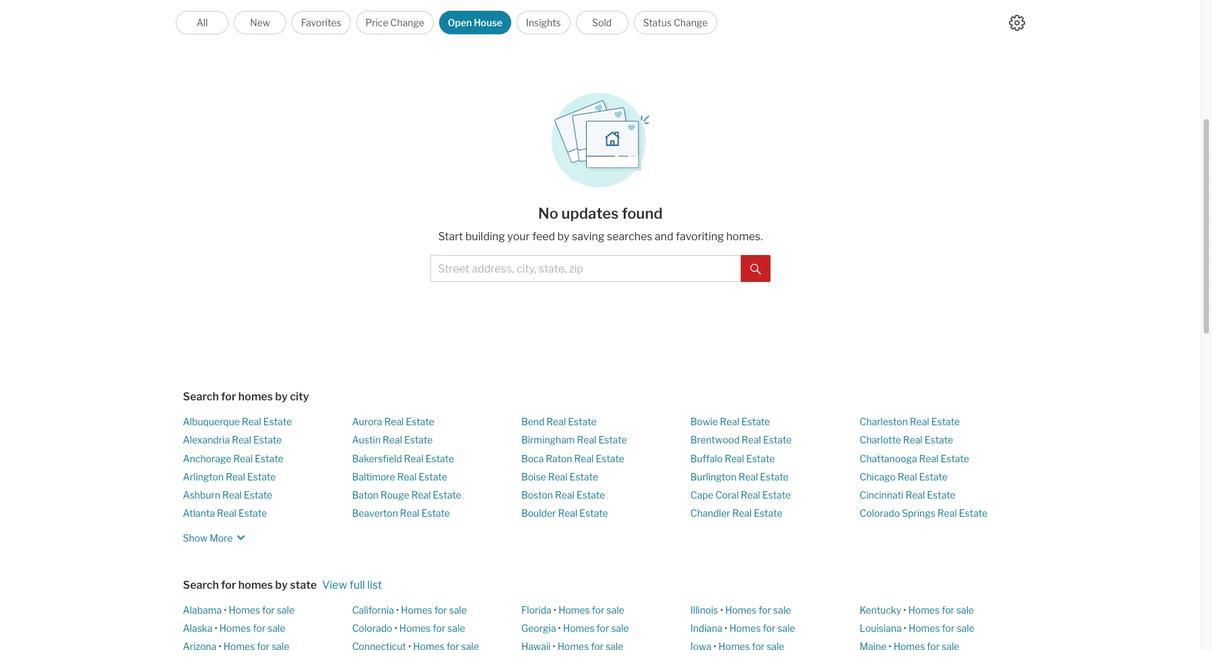 Task type: locate. For each thing, give the bounding box(es) containing it.
estate down charlotte real estate
[[941, 453, 969, 464]]

• for alaska
[[214, 623, 217, 634]]

colorado springs real estate
[[860, 508, 988, 519]]

homes for city
[[238, 391, 273, 403]]

homes for louisiana
[[909, 623, 940, 634]]

chandler real estate
[[690, 508, 782, 519]]

louisiana
[[860, 623, 902, 634]]

full
[[349, 579, 365, 592]]

arlington real estate
[[183, 471, 276, 483]]

estate up 'chattanooga real estate' link
[[925, 435, 953, 446]]

• for kentucky
[[903, 605, 906, 616]]

Insights radio
[[517, 11, 570, 34]]

sale up the louisiana • homes for sale
[[956, 605, 974, 616]]

search up alabama link in the left of the page
[[183, 579, 219, 592]]

burlington real estate
[[690, 471, 789, 483]]

estate down boston real estate link
[[579, 508, 608, 519]]

charlotte
[[860, 435, 901, 446]]

homes for sale link up the louisiana • homes for sale
[[908, 605, 974, 616]]

burlington real estate link
[[690, 471, 789, 483]]

real down aurora real estate link
[[383, 435, 402, 446]]

1 vertical spatial colorado
[[352, 623, 392, 634]]

boston
[[521, 490, 553, 501]]

city
[[290, 391, 309, 403]]

estate down "arlington real estate" link
[[244, 490, 272, 501]]

real down ashburn real estate link
[[217, 508, 236, 519]]

albuquerque real estate link
[[183, 416, 292, 428]]

sale for colorado • homes for sale
[[447, 623, 465, 634]]

beaverton real estate link
[[352, 508, 450, 519]]

estate down brentwood real estate link
[[746, 453, 775, 464]]

homes down alabama • homes for sale
[[219, 623, 251, 634]]

real right springs
[[937, 508, 957, 519]]

homes up georgia • homes for sale
[[558, 605, 590, 616]]

•
[[224, 605, 227, 616], [396, 605, 399, 616], [554, 605, 556, 616], [720, 605, 723, 616], [903, 605, 906, 616], [214, 623, 217, 634], [394, 623, 397, 634], [558, 623, 561, 634], [724, 623, 727, 634], [904, 623, 907, 634]]

estate down burlington real estate
[[762, 490, 791, 501]]

indiana
[[690, 623, 722, 634]]

change
[[390, 17, 424, 28], [674, 17, 708, 28]]

2 vertical spatial by
[[275, 579, 288, 592]]

colorado down cincinnati at the bottom right
[[860, 508, 900, 519]]

california
[[352, 605, 394, 616]]

for for colorado • homes for sale
[[433, 623, 445, 634]]

estate down the anchorage real estate
[[247, 471, 276, 483]]

2 search from the top
[[183, 579, 219, 592]]

0 horizontal spatial change
[[390, 17, 424, 28]]

chandler real estate link
[[690, 508, 782, 519]]

real down "arlington real estate" link
[[222, 490, 242, 501]]

estate down cape coral real estate link
[[754, 508, 782, 519]]

for down the florida • homes for sale
[[597, 623, 609, 634]]

homes for sale link down kentucky • homes for sale
[[909, 623, 974, 634]]

birmingham real estate link
[[521, 435, 627, 446]]

beaverton
[[352, 508, 398, 519]]

sale for louisiana • homes for sale
[[957, 623, 974, 634]]

california • homes for sale
[[352, 605, 467, 616]]

estate up colorado springs real estate
[[927, 490, 956, 501]]

homes for illinois
[[725, 605, 757, 616]]

• right georgia link
[[558, 623, 561, 634]]

0 vertical spatial homes
[[238, 391, 273, 403]]

Street address, city, state, zip search field
[[431, 255, 741, 282]]

brentwood real estate link
[[690, 435, 792, 446]]

New radio
[[234, 11, 286, 34]]

sale for indiana • homes for sale
[[778, 623, 795, 634]]

real up 'chattanooga real estate' link
[[903, 435, 923, 446]]

for for alaska • homes for sale
[[253, 623, 266, 634]]

• down kentucky • homes for sale
[[904, 623, 907, 634]]

chicago real estate link
[[860, 471, 948, 483]]

chattanooga real estate
[[860, 453, 969, 464]]

homes up 'albuquerque real estate' link
[[238, 391, 273, 403]]

baton
[[352, 490, 379, 501]]

real for austin real estate
[[383, 435, 402, 446]]

indiana link
[[690, 623, 722, 634]]

homes for sale link up georgia • homes for sale
[[558, 605, 624, 616]]

1 vertical spatial homes
[[238, 579, 273, 592]]

louisiana link
[[860, 623, 902, 634]]

real down anchorage real estate link
[[226, 471, 245, 483]]

for down kentucky • homes for sale
[[942, 623, 955, 634]]

kentucky • homes for sale
[[860, 605, 974, 616]]

estate down ashburn real estate
[[238, 508, 267, 519]]

homes down california • homes for sale
[[399, 623, 431, 634]]

raton
[[546, 453, 572, 464]]

1 horizontal spatial colorado
[[860, 508, 900, 519]]

search for search for homes by state view full list
[[183, 579, 219, 592]]

• up the louisiana • homes for sale
[[903, 605, 906, 616]]

real right rouge
[[411, 490, 431, 501]]

colorado down california
[[352, 623, 392, 634]]

• up colorado • homes for sale
[[396, 605, 399, 616]]

for up georgia • homes for sale
[[592, 605, 605, 616]]

real for buffalo real estate
[[725, 453, 744, 464]]

2 change from the left
[[674, 17, 708, 28]]

anchorage real estate
[[183, 453, 283, 464]]

• right indiana link on the right bottom of the page
[[724, 623, 727, 634]]

estate down baton rouge real estate
[[421, 508, 450, 519]]

atlanta real estate
[[183, 508, 267, 519]]

alabama link
[[183, 605, 222, 616]]

1 vertical spatial search
[[183, 579, 219, 592]]

1 horizontal spatial change
[[674, 17, 708, 28]]

0 vertical spatial colorado
[[860, 508, 900, 519]]

real for bowie real estate
[[720, 416, 739, 428]]

real down albuquerque real estate
[[232, 435, 251, 446]]

real for boise real estate
[[548, 471, 568, 483]]

for up indiana • homes for sale
[[759, 605, 771, 616]]

Favorites radio
[[292, 11, 351, 34]]

sale down the florida • homes for sale
[[611, 623, 629, 634]]

for down alabama • homes for sale
[[253, 623, 266, 634]]

real for brentwood real estate
[[742, 435, 761, 446]]

real for charlotte real estate
[[903, 435, 923, 446]]

estate down city
[[263, 416, 292, 428]]

estate down 'alexandria real estate' at the bottom of the page
[[255, 453, 283, 464]]

homes down the florida • homes for sale
[[563, 623, 594, 634]]

birmingham
[[521, 435, 575, 446]]

• up alaska • homes for sale
[[224, 605, 227, 616]]

rouge
[[381, 490, 409, 501]]

cape
[[690, 490, 713, 501]]

open
[[448, 17, 472, 28]]

real up buffalo real estate link
[[742, 435, 761, 446]]

homes for sale link
[[229, 605, 295, 616], [401, 605, 467, 616], [558, 605, 624, 616], [725, 605, 791, 616], [908, 605, 974, 616], [219, 623, 285, 634], [399, 623, 465, 634], [563, 623, 629, 634], [729, 623, 795, 634], [909, 623, 974, 634]]

homes down kentucky • homes for sale
[[909, 623, 940, 634]]

• right the illinois link
[[720, 605, 723, 616]]

list
[[367, 579, 382, 592]]

estate for buffalo real estate
[[746, 453, 775, 464]]

insights
[[526, 17, 561, 28]]

sale for illinois • homes for sale
[[773, 605, 791, 616]]

sale for florida • homes for sale
[[607, 605, 624, 616]]

homes up alabama • homes for sale
[[238, 579, 273, 592]]

sale down california • homes for sale
[[447, 623, 465, 634]]

estate down boca raton real estate link
[[570, 471, 598, 483]]

real for birmingham real estate
[[577, 435, 596, 446]]

estate up boca raton real estate
[[598, 435, 627, 446]]

search up albuquerque
[[183, 391, 219, 403]]

for for kentucky • homes for sale
[[942, 605, 954, 616]]

real down search for homes by city
[[242, 416, 261, 428]]

real up boulder real estate link
[[555, 490, 574, 501]]

homes for sale link for alabama • homes for sale
[[229, 605, 295, 616]]

colorado • homes for sale
[[352, 623, 465, 634]]

homes for florida
[[558, 605, 590, 616]]

bend real estate
[[521, 416, 597, 428]]

estate for arlington real estate
[[247, 471, 276, 483]]

florida
[[521, 605, 552, 616]]

Status Change radio
[[634, 11, 717, 34]]

homes up indiana • homes for sale
[[725, 605, 757, 616]]

georgia link
[[521, 623, 556, 634]]

sale for california • homes for sale
[[449, 605, 467, 616]]

chandler
[[690, 508, 730, 519]]

for up colorado • homes for sale
[[434, 605, 447, 616]]

homes for sale link down alabama • homes for sale
[[219, 623, 285, 634]]

arlington real estate link
[[183, 471, 276, 483]]

cape coral real estate link
[[690, 490, 791, 501]]

homes for sale link down the florida • homes for sale
[[563, 623, 629, 634]]

homes up the louisiana • homes for sale
[[908, 605, 940, 616]]

1 vertical spatial by
[[275, 391, 288, 403]]

for up the louisiana • homes for sale
[[942, 605, 954, 616]]

coral
[[715, 490, 739, 501]]

estate up austin real estate
[[406, 416, 434, 428]]

real up springs
[[906, 490, 925, 501]]

estate up bakersfield real estate link
[[404, 435, 433, 446]]

indiana • homes for sale
[[690, 623, 795, 634]]

alexandria real estate link
[[183, 435, 282, 446]]

by right the "feed"
[[557, 230, 570, 243]]

real up the baltimore real estate link
[[404, 453, 423, 464]]

estate down albuquerque real estate
[[253, 435, 282, 446]]

real for arlington real estate
[[226, 471, 245, 483]]

All radio
[[176, 11, 228, 34]]

homes up colorado • homes for sale
[[401, 605, 432, 616]]

for down california • homes for sale
[[433, 623, 445, 634]]

colorado
[[860, 508, 900, 519], [352, 623, 392, 634]]

for for louisiana • homes for sale
[[942, 623, 955, 634]]

sale up georgia • homes for sale
[[607, 605, 624, 616]]

homes for sale link down 'search for homes by state view full list'
[[229, 605, 295, 616]]

0 vertical spatial search
[[183, 391, 219, 403]]

homes for sale link for florida • homes for sale
[[558, 605, 624, 616]]

estate up charlotte real estate
[[931, 416, 960, 428]]

Price Change radio
[[356, 11, 434, 34]]

real down charlotte real estate
[[919, 453, 939, 464]]

boca raton real estate
[[521, 453, 624, 464]]

1 search from the top
[[183, 391, 219, 403]]

option group
[[176, 11, 717, 34]]

sale down kentucky • homes for sale
[[957, 623, 974, 634]]

real up cincinnati real estate
[[898, 471, 917, 483]]

alabama
[[183, 605, 222, 616]]

homes up alaska • homes for sale
[[229, 605, 260, 616]]

change for status change
[[674, 17, 708, 28]]

boulder real estate
[[521, 508, 608, 519]]

0 horizontal spatial colorado
[[352, 623, 392, 634]]

real for atlanta real estate
[[217, 508, 236, 519]]

chicago
[[860, 471, 896, 483]]

real up austin real estate
[[384, 416, 404, 428]]

by left city
[[275, 391, 288, 403]]

estate down 'chattanooga real estate' link
[[919, 471, 948, 483]]

sale for kentucky • homes for sale
[[956, 605, 974, 616]]

estate for chicago real estate
[[919, 471, 948, 483]]

sale for georgia • homes for sale
[[611, 623, 629, 634]]

bend real estate link
[[521, 416, 597, 428]]

bakersfield real estate
[[352, 453, 454, 464]]

house
[[474, 17, 502, 28]]

estate for alexandria real estate
[[253, 435, 282, 446]]

sale down 'search for homes by state view full list'
[[277, 605, 295, 616]]

estate for ashburn real estate
[[244, 490, 272, 501]]

status change
[[643, 17, 708, 28]]

1 homes from the top
[[238, 391, 273, 403]]

1 change from the left
[[390, 17, 424, 28]]

real up birmingham
[[546, 416, 566, 428]]

real up 'burlington real estate' link
[[725, 453, 744, 464]]

real for ashburn real estate
[[222, 490, 242, 501]]

boca
[[521, 453, 544, 464]]

homes for alabama
[[229, 605, 260, 616]]

for for illinois • homes for sale
[[759, 605, 771, 616]]

estate for burlington real estate
[[760, 471, 789, 483]]

baton rouge real estate
[[352, 490, 461, 501]]

homes for kentucky
[[908, 605, 940, 616]]

estate for anchorage real estate
[[255, 453, 283, 464]]

real down "raton"
[[548, 471, 568, 483]]

boise
[[521, 471, 546, 483]]

real up boca raton real estate
[[577, 435, 596, 446]]

estate for chandler real estate
[[754, 508, 782, 519]]

estate up baton rouge real estate link on the bottom left of the page
[[419, 471, 447, 483]]

estate for albuquerque real estate
[[263, 416, 292, 428]]

by left state
[[275, 579, 288, 592]]

kentucky
[[860, 605, 901, 616]]

bowie real estate link
[[690, 416, 770, 428]]

real up cape coral real estate
[[738, 471, 758, 483]]

sale
[[277, 605, 295, 616], [449, 605, 467, 616], [607, 605, 624, 616], [773, 605, 791, 616], [956, 605, 974, 616], [268, 623, 285, 634], [447, 623, 465, 634], [611, 623, 629, 634], [778, 623, 795, 634], [957, 623, 974, 634]]

real for burlington real estate
[[738, 471, 758, 483]]

real up baton rouge real estate
[[397, 471, 417, 483]]

real down baton rouge real estate link on the bottom left of the page
[[400, 508, 419, 519]]

2 homes from the top
[[238, 579, 273, 592]]

change right status
[[674, 17, 708, 28]]

real for beaverton real estate
[[400, 508, 419, 519]]

real for boulder real estate
[[558, 508, 577, 519]]

estate up cape coral real estate
[[760, 471, 789, 483]]

real for aurora real estate
[[384, 416, 404, 428]]

• for illinois
[[720, 605, 723, 616]]

real down boston real estate
[[558, 508, 577, 519]]

homes for sale link up colorado • homes for sale
[[401, 605, 467, 616]]

homes
[[238, 391, 273, 403], [238, 579, 273, 592]]

homes down illinois • homes for sale
[[729, 623, 761, 634]]

submit search image
[[750, 264, 761, 275]]

estate for charleston real estate
[[931, 416, 960, 428]]



Task type: vqa. For each thing, say whether or not it's contained in the screenshot.
3rd ▾ from the left
no



Task type: describe. For each thing, give the bounding box(es) containing it.
estate for boise real estate
[[570, 471, 598, 483]]

for for florida • homes for sale
[[592, 605, 605, 616]]

real for bakersfield real estate
[[404, 453, 423, 464]]

bakersfield real estate link
[[352, 453, 454, 464]]

cincinnati
[[860, 490, 904, 501]]

no
[[538, 205, 558, 222]]

real for chandler real estate
[[732, 508, 752, 519]]

alaska link
[[183, 623, 212, 634]]

baltimore
[[352, 471, 395, 483]]

more
[[210, 532, 233, 544]]

homes for state
[[238, 579, 273, 592]]

anchorage real estate link
[[183, 453, 283, 464]]

springs
[[902, 508, 935, 519]]

homes for alaska
[[219, 623, 251, 634]]

• for florida
[[554, 605, 556, 616]]

• for louisiana
[[904, 623, 907, 634]]

saving
[[572, 230, 605, 243]]

boise real estate link
[[521, 471, 598, 483]]

state
[[290, 579, 317, 592]]

option group containing all
[[176, 11, 717, 34]]

charlotte real estate
[[860, 435, 953, 446]]

homes for sale link for colorado • homes for sale
[[399, 623, 465, 634]]

estate for cincinnati real estate
[[927, 490, 956, 501]]

bakersfield
[[352, 453, 402, 464]]

illinois • homes for sale
[[690, 605, 791, 616]]

homes for sale link for indiana • homes for sale
[[729, 623, 795, 634]]

change for price change
[[390, 17, 424, 28]]

baltimore real estate
[[352, 471, 447, 483]]

ashburn
[[183, 490, 220, 501]]

feed
[[532, 230, 555, 243]]

atlanta real estate link
[[183, 508, 267, 519]]

homes for sale link for california • homes for sale
[[401, 605, 467, 616]]

burlington
[[690, 471, 736, 483]]

price change
[[365, 17, 424, 28]]

homes for indiana
[[729, 623, 761, 634]]

boston real estate
[[521, 490, 605, 501]]

status
[[643, 17, 672, 28]]

colorado springs real estate link
[[860, 508, 988, 519]]

found
[[622, 205, 663, 222]]

show
[[183, 532, 208, 544]]

0 vertical spatial by
[[557, 230, 570, 243]]

boise real estate
[[521, 471, 598, 483]]

Sold radio
[[576, 11, 628, 34]]

for up alabama • homes for sale
[[221, 579, 236, 592]]

louisiana • homes for sale
[[860, 623, 974, 634]]

for for alabama • homes for sale
[[262, 605, 275, 616]]

real for chicago real estate
[[898, 471, 917, 483]]

boca raton real estate link
[[521, 453, 624, 464]]

by for state
[[275, 579, 288, 592]]

view
[[322, 579, 347, 592]]

buffalo real estate link
[[690, 453, 775, 464]]

searches
[[607, 230, 652, 243]]

real for anchorage real estate
[[233, 453, 253, 464]]

for for california • homes for sale
[[434, 605, 447, 616]]

real for alexandria real estate
[[232, 435, 251, 446]]

alabama • homes for sale
[[183, 605, 295, 616]]

price
[[365, 17, 388, 28]]

bend
[[521, 416, 544, 428]]

sale for alaska • homes for sale
[[268, 623, 285, 634]]

colorado for colorado • homes for sale
[[352, 623, 392, 634]]

search for homes by city
[[183, 391, 309, 403]]

kentucky link
[[860, 605, 901, 616]]

alaska
[[183, 623, 212, 634]]

cincinnati real estate
[[860, 490, 956, 501]]

estate for bakersfield real estate
[[425, 453, 454, 464]]

no updates found
[[538, 205, 663, 222]]

estate for boston real estate
[[577, 490, 605, 501]]

boulder
[[521, 508, 556, 519]]

estate down birmingham real estate link
[[596, 453, 624, 464]]

estate for boulder real estate
[[579, 508, 608, 519]]

illinois
[[690, 605, 718, 616]]

real for charleston real estate
[[910, 416, 929, 428]]

real for baltimore real estate
[[397, 471, 417, 483]]

• for georgia
[[558, 623, 561, 634]]

search for search for homes by city
[[183, 391, 219, 403]]

aurora
[[352, 416, 382, 428]]

baltimore real estate link
[[352, 471, 447, 483]]

homes for california
[[401, 605, 432, 616]]

sold
[[592, 17, 612, 28]]

Open House radio
[[439, 11, 511, 34]]

• for alabama
[[224, 605, 227, 616]]

alexandria
[[183, 435, 230, 446]]

open house
[[448, 17, 502, 28]]

estate up beaverton real estate link
[[433, 490, 461, 501]]

real for cincinnati real estate
[[906, 490, 925, 501]]

real for albuquerque real estate
[[242, 416, 261, 428]]

real for bend real estate
[[546, 416, 566, 428]]

baton rouge real estate link
[[352, 490, 461, 501]]

colorado for colorado springs real estate
[[860, 508, 900, 519]]

real for chattanooga real estate
[[919, 453, 939, 464]]

homes for sale link for alaska • homes for sale
[[219, 623, 285, 634]]

• for california
[[396, 605, 399, 616]]

estate for atlanta real estate
[[238, 508, 267, 519]]

bowie real estate
[[690, 416, 770, 428]]

florida • homes for sale
[[521, 605, 624, 616]]

real down burlington real estate
[[741, 490, 760, 501]]

austin
[[352, 435, 381, 446]]

• for colorado
[[394, 623, 397, 634]]

homes for sale link for kentucky • homes for sale
[[908, 605, 974, 616]]

start building your feed by saving searches and favoriting homes.
[[438, 230, 763, 243]]

homes for colorado
[[399, 623, 431, 634]]

estate for chattanooga real estate
[[941, 453, 969, 464]]

ashburn real estate
[[183, 490, 272, 501]]

estate for bend real estate
[[568, 416, 597, 428]]

homes.
[[726, 230, 763, 243]]

arlington
[[183, 471, 224, 483]]

your
[[507, 230, 530, 243]]

brentwood
[[690, 435, 740, 446]]

estate for aurora real estate
[[406, 416, 434, 428]]

show more
[[183, 532, 233, 544]]

charleston real estate link
[[860, 416, 960, 428]]

estate for beaverton real estate
[[421, 508, 450, 519]]

georgia • homes for sale
[[521, 623, 629, 634]]

homes for georgia
[[563, 623, 594, 634]]

updates
[[561, 205, 619, 222]]

california link
[[352, 605, 394, 616]]

• for indiana
[[724, 623, 727, 634]]

search for homes by state view full list
[[183, 579, 382, 592]]

for for georgia • homes for sale
[[597, 623, 609, 634]]

for up 'albuquerque real estate' link
[[221, 391, 236, 403]]

bowie
[[690, 416, 718, 428]]

estate for birmingham real estate
[[598, 435, 627, 446]]

estate right springs
[[959, 508, 988, 519]]

view full list link
[[322, 579, 382, 592]]

real for boston real estate
[[555, 490, 574, 501]]

start
[[438, 230, 463, 243]]

favorites
[[301, 17, 341, 28]]

homes for sale link for georgia • homes for sale
[[563, 623, 629, 634]]

estate for baltimore real estate
[[419, 471, 447, 483]]

albuquerque
[[183, 416, 240, 428]]

boston real estate link
[[521, 490, 605, 501]]

by for city
[[275, 391, 288, 403]]

ashburn real estate link
[[183, 490, 272, 501]]

albuquerque real estate
[[183, 416, 292, 428]]

real down birmingham real estate link
[[574, 453, 594, 464]]

estate for bowie real estate
[[741, 416, 770, 428]]

and
[[655, 230, 673, 243]]

sale for alabama • homes for sale
[[277, 605, 295, 616]]

for for indiana • homes for sale
[[763, 623, 776, 634]]

chattanooga real estate link
[[860, 453, 969, 464]]

estate for charlotte real estate
[[925, 435, 953, 446]]

brentwood real estate
[[690, 435, 792, 446]]

homes for sale link for louisiana • homes for sale
[[909, 623, 974, 634]]

atlanta
[[183, 508, 215, 519]]



